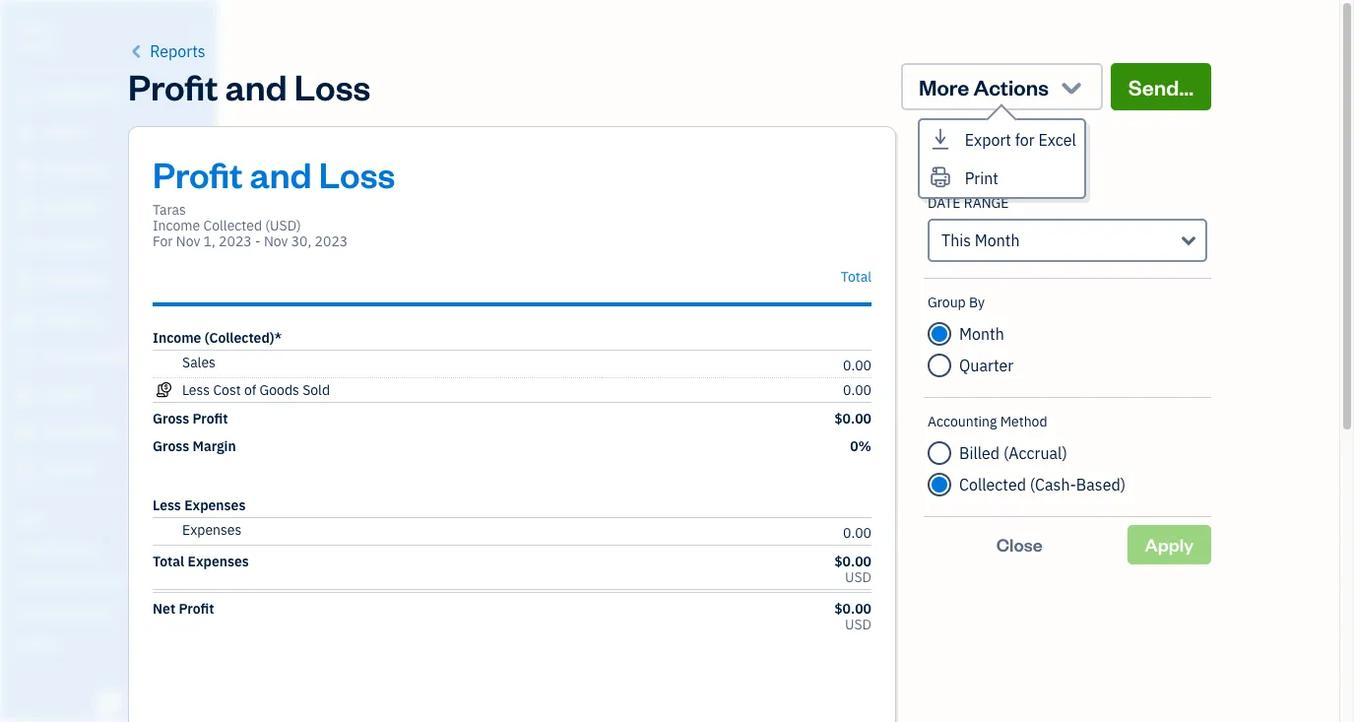 Task type: vqa. For each thing, say whether or not it's contained in the screenshot.
"payroll" link
no



Task type: describe. For each thing, give the bounding box(es) containing it.
income inside profit and loss taras income collected (usd) for nov 1, 2023 - nov 30, 2023
[[153, 217, 200, 234]]

-
[[255, 232, 261, 250]]

goods
[[260, 381, 299, 399]]

net profit
[[153, 600, 214, 618]]

range
[[964, 194, 1009, 212]]

expenses for less
[[184, 497, 246, 514]]

month inside group by option group
[[960, 324, 1005, 344]]

1 $0.00 from the top
[[835, 410, 872, 428]]

of
[[244, 381, 256, 399]]

dashboard image
[[13, 86, 36, 105]]

method
[[1001, 413, 1048, 431]]

reset all
[[924, 158, 985, 177]]

and for profit and loss
[[225, 63, 287, 109]]

items and services image
[[15, 573, 211, 589]]

gross profit
[[153, 410, 228, 428]]

0.00 for 0.00
[[843, 357, 872, 374]]

1 2023 from the left
[[219, 232, 252, 250]]

billed
[[960, 443, 1000, 463]]

Date Range field
[[928, 219, 1208, 262]]

2 2023 from the left
[[315, 232, 348, 250]]

usd for net profit
[[845, 616, 872, 633]]

close
[[997, 533, 1043, 556]]

print button
[[920, 159, 1084, 197]]

sales
[[182, 354, 216, 371]]

report image
[[13, 460, 36, 480]]

profit inside profit and loss taras income collected (usd) for nov 1, 2023 - nov 30, 2023
[[153, 151, 243, 197]]

all
[[968, 158, 985, 177]]

1,
[[203, 232, 216, 250]]

send… button
[[1111, 63, 1212, 110]]

cost
[[213, 381, 241, 399]]

usd for total expenses
[[845, 568, 872, 586]]

by
[[969, 294, 985, 311]]

money image
[[13, 385, 36, 405]]

0%
[[850, 437, 872, 455]]

expenses for total
[[188, 553, 249, 570]]

more actions button
[[901, 63, 1103, 110]]

collected (cash-based)
[[960, 475, 1126, 495]]

chevrondown image
[[1058, 73, 1085, 100]]

gross margin
[[153, 437, 236, 455]]

owner
[[16, 39, 52, 54]]

total for total
[[841, 268, 872, 286]]

income (collected)*
[[153, 329, 282, 347]]

total expenses
[[153, 553, 249, 570]]

freshbooks image
[[93, 691, 124, 714]]

based)
[[1077, 475, 1126, 495]]

this
[[942, 231, 971, 250]]

profit and loss taras income collected (usd) for nov 1, 2023 - nov 30, 2023
[[153, 151, 395, 250]]

this month
[[942, 231, 1020, 250]]

more
[[919, 73, 970, 100]]

sold
[[303, 381, 330, 399]]

net
[[153, 600, 175, 618]]

(usd)
[[265, 217, 301, 234]]

accounting method
[[928, 413, 1048, 431]]

(accrual)
[[1004, 443, 1068, 463]]

margin
[[193, 437, 236, 455]]

estimate image
[[13, 161, 36, 180]]

timer image
[[13, 348, 36, 367]]

close button
[[924, 525, 1116, 564]]

0.00 for $0.00
[[843, 524, 872, 542]]

excel
[[1039, 130, 1077, 150]]

profit and loss
[[128, 63, 371, 109]]

chart image
[[13, 423, 36, 442]]



Task type: locate. For each thing, give the bounding box(es) containing it.
collected inside profit and loss taras income collected (usd) for nov 1, 2023 - nov 30, 2023
[[203, 217, 262, 234]]

apps image
[[15, 510, 211, 526]]

taras owner
[[16, 18, 55, 54]]

0 vertical spatial expenses
[[184, 497, 246, 514]]

taras up owner
[[16, 18, 55, 37]]

less for less expenses
[[153, 497, 181, 514]]

gross
[[153, 410, 189, 428], [153, 437, 189, 455]]

1 vertical spatial usd
[[845, 616, 872, 633]]

2 usd from the top
[[845, 616, 872, 633]]

reports
[[150, 41, 205, 61]]

0 vertical spatial collected
[[203, 217, 262, 234]]

reset
[[924, 158, 964, 177]]

2 nov from the left
[[264, 232, 288, 250]]

1 vertical spatial taras
[[153, 201, 186, 219]]

1 horizontal spatial less
[[182, 381, 210, 399]]

total for total expenses
[[153, 553, 184, 570]]

profit down reports on the left
[[128, 63, 218, 109]]

0 vertical spatial $0.00
[[835, 410, 872, 428]]

0 vertical spatial income
[[153, 217, 200, 234]]

total
[[841, 268, 872, 286], [153, 553, 184, 570]]

0 horizontal spatial less
[[153, 497, 181, 514]]

payment image
[[13, 235, 36, 255]]

nov right -
[[264, 232, 288, 250]]

accounting method option group
[[928, 437, 1208, 500]]

more actions
[[919, 73, 1049, 100]]

1 vertical spatial income
[[153, 329, 201, 347]]

income left 1,
[[153, 217, 200, 234]]

1 horizontal spatial collected
[[960, 475, 1026, 495]]

print
[[965, 168, 999, 188]]

1 vertical spatial expenses
[[182, 521, 242, 539]]

1 0.00 from the top
[[843, 357, 872, 374]]

2 $0.00 from the top
[[835, 553, 872, 570]]

1 vertical spatial collected
[[960, 475, 1026, 495]]

expenses down less expenses
[[182, 521, 242, 539]]

0 vertical spatial total
[[841, 268, 872, 286]]

2023 right 30,
[[315, 232, 348, 250]]

0 horizontal spatial taras
[[16, 18, 55, 37]]

and up (usd)
[[250, 151, 312, 197]]

1 horizontal spatial 2023
[[315, 232, 348, 250]]

2 vertical spatial $0.00
[[835, 600, 872, 618]]

1 horizontal spatial total
[[841, 268, 872, 286]]

expenses
[[184, 497, 246, 514], [182, 521, 242, 539], [188, 553, 249, 570]]

client image
[[13, 123, 36, 143]]

nov left 1,
[[176, 232, 200, 250]]

1 nov from the left
[[176, 232, 200, 250]]

1 horizontal spatial taras
[[153, 201, 186, 219]]

collected
[[203, 217, 262, 234], [960, 475, 1026, 495]]

and right 'reports' button
[[225, 63, 287, 109]]

2 $0.00 usd from the top
[[835, 600, 872, 633]]

actions
[[974, 73, 1049, 100]]

0.00
[[843, 357, 872, 374], [843, 381, 872, 399], [843, 524, 872, 542]]

reports button
[[128, 39, 205, 63]]

less expenses
[[153, 497, 246, 514]]

profit up 1,
[[153, 151, 243, 197]]

2 gross from the top
[[153, 437, 189, 455]]

1 vertical spatial gross
[[153, 437, 189, 455]]

0 vertical spatial gross
[[153, 410, 189, 428]]

collected left (usd)
[[203, 217, 262, 234]]

nov
[[176, 232, 200, 250], [264, 232, 288, 250]]

export
[[965, 130, 1012, 150]]

1 income from the top
[[153, 217, 200, 234]]

usd
[[845, 568, 872, 586], [845, 616, 872, 633]]

2 income from the top
[[153, 329, 201, 347]]

0 horizontal spatial nov
[[176, 232, 200, 250]]

less cost of goods sold
[[182, 381, 330, 399]]

30,
[[291, 232, 312, 250]]

and
[[225, 63, 287, 109], [250, 151, 312, 197]]

date range element
[[924, 179, 1212, 279]]

1 vertical spatial 0.00
[[843, 381, 872, 399]]

profit
[[128, 63, 218, 109], [153, 151, 243, 197], [193, 410, 228, 428], [179, 600, 214, 618]]

0 horizontal spatial 2023
[[219, 232, 252, 250]]

1 vertical spatial loss
[[319, 151, 395, 197]]

expense image
[[13, 273, 36, 293]]

1 vertical spatial and
[[250, 151, 312, 197]]

3 0.00 from the top
[[843, 524, 872, 542]]

1 usd from the top
[[845, 568, 872, 586]]

expenses up total expenses
[[184, 497, 246, 514]]

date
[[928, 194, 961, 212]]

0 horizontal spatial total
[[153, 553, 184, 570]]

taras
[[16, 18, 55, 37], [153, 201, 186, 219]]

send…
[[1129, 73, 1194, 100]]

expenses up net profit on the bottom left of page
[[188, 553, 249, 570]]

team members image
[[15, 542, 211, 558]]

1 gross from the top
[[153, 410, 189, 428]]

0 vertical spatial loss
[[294, 63, 371, 109]]

month
[[975, 231, 1020, 250], [960, 324, 1005, 344]]

bank connections image
[[15, 605, 211, 621]]

1 vertical spatial total
[[153, 553, 184, 570]]

group by
[[928, 294, 985, 311]]

$0.00 usd
[[835, 553, 872, 586], [835, 600, 872, 633]]

loss for profit and loss
[[294, 63, 371, 109]]

0 vertical spatial taras
[[16, 18, 55, 37]]

invoice image
[[13, 198, 36, 218]]

collected down billed
[[960, 475, 1026, 495]]

billed (accrual)
[[960, 443, 1068, 463]]

(collected)*
[[205, 329, 282, 347]]

2 vertical spatial expenses
[[188, 553, 249, 570]]

profit right net
[[179, 600, 214, 618]]

less
[[182, 381, 210, 399], [153, 497, 181, 514]]

category image
[[153, 355, 174, 370]]

loss
[[294, 63, 371, 109], [319, 151, 395, 197]]

$0.00 for expenses
[[835, 553, 872, 570]]

reset all button
[[924, 156, 985, 179]]

(cash-
[[1030, 475, 1077, 495]]

gross up gross margin
[[153, 410, 189, 428]]

gross for gross profit
[[153, 410, 189, 428]]

1 $0.00 usd from the top
[[835, 553, 872, 586]]

group by option group
[[928, 318, 1208, 381]]

1 vertical spatial less
[[153, 497, 181, 514]]

0 vertical spatial month
[[975, 231, 1020, 250]]

0 horizontal spatial collected
[[203, 217, 262, 234]]

income up category image
[[153, 329, 201, 347]]

gross for gross margin
[[153, 437, 189, 455]]

0 vertical spatial $0.00 usd
[[835, 553, 872, 586]]

profit up margin on the left
[[193, 410, 228, 428]]

1 vertical spatial $0.00 usd
[[835, 600, 872, 633]]

group by group
[[928, 294, 1208, 381]]

month inside date range field
[[975, 231, 1020, 250]]

month up quarter
[[960, 324, 1005, 344]]

2023
[[219, 232, 252, 250], [315, 232, 348, 250]]

accounting
[[928, 413, 997, 431]]

loss for profit and loss taras income collected (usd) for nov 1, 2023 - nov 30, 2023
[[319, 151, 395, 197]]

less for less cost of goods sold
[[182, 381, 210, 399]]

gross down gross profit
[[153, 437, 189, 455]]

taras up for
[[153, 201, 186, 219]]

taras inside profit and loss taras income collected (usd) for nov 1, 2023 - nov 30, 2023
[[153, 201, 186, 219]]

main element
[[0, 0, 266, 722]]

0 vertical spatial usd
[[845, 568, 872, 586]]

quarter
[[960, 356, 1014, 375]]

1 vertical spatial $0.00
[[835, 553, 872, 570]]

1 vertical spatial month
[[960, 324, 1005, 344]]

filters
[[924, 118, 986, 146]]

less down gross margin
[[153, 497, 181, 514]]

export for excel
[[965, 130, 1077, 150]]

taras inside the main element
[[16, 18, 55, 37]]

income
[[153, 217, 200, 234], [153, 329, 201, 347]]

chevronleft image
[[128, 39, 146, 63]]

loss inside profit and loss taras income collected (usd) for nov 1, 2023 - nov 30, 2023
[[319, 151, 395, 197]]

2 vertical spatial 0.00
[[843, 524, 872, 542]]

for
[[153, 232, 173, 250]]

$0.00 for profit
[[835, 600, 872, 618]]

accounting method group
[[928, 413, 1208, 500]]

2023 left -
[[219, 232, 252, 250]]

3 $0.00 from the top
[[835, 600, 872, 618]]

$0.00 usd for total expenses
[[835, 553, 872, 586]]

export for excel button
[[920, 120, 1084, 159]]

date range
[[928, 194, 1009, 212]]

and for profit and loss taras income collected (usd) for nov 1, 2023 - nov 30, 2023
[[250, 151, 312, 197]]

group
[[928, 294, 966, 311]]

0 vertical spatial less
[[182, 381, 210, 399]]

settings image
[[15, 636, 211, 652]]

0 vertical spatial 0.00
[[843, 357, 872, 374]]

collected inside accounting method option group
[[960, 475, 1026, 495]]

for
[[1015, 130, 1035, 150]]

$0.00 usd for net profit
[[835, 600, 872, 633]]

project image
[[13, 310, 36, 330]]

and inside profit and loss taras income collected (usd) for nov 1, 2023 - nov 30, 2023
[[250, 151, 312, 197]]

2 0.00 from the top
[[843, 381, 872, 399]]

less down sales
[[182, 381, 210, 399]]

0 vertical spatial and
[[225, 63, 287, 109]]

$0.00
[[835, 410, 872, 428], [835, 553, 872, 570], [835, 600, 872, 618]]

1 horizontal spatial nov
[[264, 232, 288, 250]]

month down 'range'
[[975, 231, 1020, 250]]



